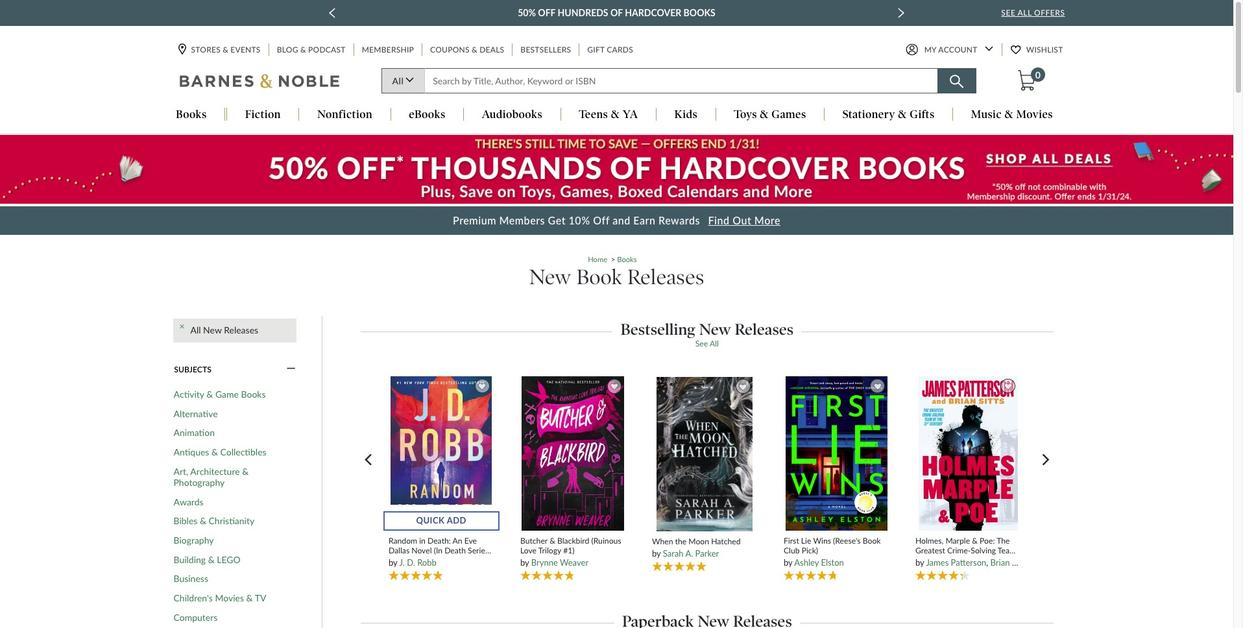 Task type: vqa. For each thing, say whether or not it's contained in the screenshot.
Bestsellers on the top of page
yes



Task type: describe. For each thing, give the bounding box(es) containing it.
hardcover
[[625, 7, 681, 18]]

bibles & christianity link
[[174, 515, 254, 527]]

antiques & collectibles
[[174, 446, 266, 457]]

& inside "link"
[[246, 592, 253, 604]]

when
[[652, 537, 673, 546]]

alternative link
[[174, 408, 218, 419]]

search image
[[950, 75, 964, 89]]

find
[[708, 214, 730, 227]]

art,
[[174, 466, 188, 477]]

50% off hundreds of hardcover books link
[[518, 5, 716, 21]]

logo image
[[179, 74, 340, 92]]

collectibles
[[220, 446, 266, 457]]

kids
[[675, 108, 698, 121]]

the
[[997, 536, 1010, 546]]

by down greatest
[[916, 558, 924, 568]]

quick add button
[[383, 511, 500, 531]]

holmes, marple & poe: the greatest crime-solving team of the twenty-first century image
[[918, 376, 1019, 531]]

see all offers
[[1001, 8, 1065, 18]]

hatched
[[711, 537, 741, 546]]

0 horizontal spatial of
[[611, 7, 623, 18]]

0 vertical spatial off
[[538, 7, 556, 18]]

activity & game books link
[[174, 389, 266, 400]]

james
[[926, 558, 949, 568]]

nonfiction
[[317, 108, 372, 121]]

& for bibles & christianity
[[200, 515, 206, 527]]

century
[[984, 556, 1012, 566]]

bestselling
[[621, 320, 696, 339]]

cards
[[607, 45, 633, 55]]

movies inside "link"
[[215, 592, 244, 604]]

series
[[468, 546, 489, 556]]

j. d. robb link
[[399, 558, 437, 568]]

elston
[[821, 558, 844, 568]]

first inside first lie wins (reese's book club pick) by ashley elston
[[784, 536, 799, 546]]

deals
[[480, 45, 504, 55]]

wins
[[813, 536, 831, 546]]

computers link
[[174, 612, 218, 623]]

ya
[[623, 108, 638, 121]]

pick)
[[802, 546, 818, 556]]

coupons & deals
[[430, 45, 504, 55]]

butcher & blackbird (ruinous love trilogy #1) image
[[521, 376, 625, 531]]

antiques & collectibles link
[[174, 446, 266, 458]]

podcast
[[308, 45, 346, 55]]

music
[[971, 108, 1002, 121]]

first inside holmes, marple & poe: the greatest crime-solving team of the twenty-first century
[[966, 556, 982, 566]]

home link
[[588, 255, 607, 263]]

animation link
[[174, 427, 215, 438]]

bibles
[[174, 515, 198, 527]]

in
[[419, 536, 426, 546]]

teens & ya
[[579, 108, 638, 121]]

books link
[[617, 255, 637, 263]]

random in death: an eve dallas novel (in death series #58) image
[[390, 376, 493, 531]]

gifts
[[910, 108, 935, 121]]

club
[[784, 546, 800, 556]]

art, architecture & photography link
[[174, 466, 281, 488]]

ashley elston link
[[794, 558, 844, 568]]

wishlist
[[1026, 45, 1063, 55]]

solving
[[971, 546, 996, 556]]

books inside books 'button'
[[176, 108, 207, 121]]

off inside new book releases main content
[[593, 214, 610, 227]]

crime-
[[947, 546, 971, 556]]

& inside holmes, marple & poe: the greatest crime-solving team of the twenty-first century
[[972, 536, 978, 546]]

brian sitts link
[[991, 558, 1028, 568]]

rewards
[[659, 214, 700, 227]]

10%
[[569, 214, 590, 227]]

new book releases main content
[[0, 135, 1234, 628]]

see all link
[[695, 339, 719, 349]]

building
[[174, 554, 206, 565]]

close modal image
[[180, 325, 184, 336]]

membership link
[[361, 44, 415, 56]]

bibles & christianity
[[174, 515, 254, 527]]

books inside activity & game books link
[[241, 389, 266, 400]]

& for teens & ya
[[611, 108, 620, 121]]

novel
[[412, 546, 432, 556]]

0 button
[[1017, 68, 1045, 92]]

1 horizontal spatial new
[[529, 265, 571, 290]]

teens & ya button
[[561, 108, 656, 122]]

brynne weaver link
[[531, 558, 589, 568]]

books inside "50% off hundreds of hardcover books" link
[[684, 7, 716, 18]]

bestselling new releases see all
[[621, 320, 794, 349]]

death:
[[428, 536, 451, 546]]

cart image
[[1018, 70, 1036, 91]]

gift cards link
[[586, 44, 635, 56]]

biography
[[174, 535, 214, 546]]

toys
[[734, 108, 757, 121]]

robb
[[417, 558, 437, 568]]

games
[[772, 108, 806, 121]]

& for blog & podcast
[[300, 45, 306, 55]]

stores & events
[[191, 45, 261, 55]]

christianity
[[209, 515, 254, 527]]

fiction
[[245, 108, 281, 121]]

sarah a. parker link
[[663, 548, 719, 559]]

random in death: an eve dallas novel (in death series #58) link
[[389, 536, 494, 566]]

blog
[[277, 45, 298, 55]]

sarah
[[663, 548, 684, 559]]

children's
[[174, 592, 213, 604]]

my
[[924, 45, 937, 55]]

patterson
[[951, 558, 987, 568]]

& for coupons & deals
[[472, 45, 478, 55]]

activity
[[174, 389, 204, 400]]

butcher & blackbird (ruinous love trilogy #1) link
[[520, 536, 626, 556]]

blackbird
[[557, 536, 589, 546]]



Task type: locate. For each thing, give the bounding box(es) containing it.
all inside the 'bestselling new releases see all'
[[710, 339, 719, 349]]

when the moon hatched image
[[656, 376, 754, 532]]

see
[[1001, 8, 1016, 18], [695, 339, 708, 349]]

movies inside button
[[1017, 108, 1053, 121]]

the inside when the moon hatched by sarah a. parker
[[675, 537, 687, 546]]

off right 50%
[[538, 7, 556, 18]]

0 vertical spatial book
[[577, 265, 622, 290]]

1 vertical spatial book
[[863, 536, 881, 546]]

book
[[577, 265, 622, 290], [863, 536, 881, 546]]

down arrow image
[[985, 46, 993, 52]]

& right stores
[[223, 45, 228, 55]]

of down greatest
[[916, 556, 923, 566]]

an
[[453, 536, 462, 546]]

new for all
[[203, 325, 222, 336]]

& for music & movies
[[1005, 108, 1014, 121]]

1 horizontal spatial of
[[916, 556, 923, 566]]

antiques
[[174, 446, 209, 457]]

butcher
[[520, 536, 548, 546]]

lie
[[801, 536, 811, 546]]

& for antiques & collectibles
[[212, 446, 218, 457]]

& inside the butcher & blackbird (ruinous love trilogy #1) by brynne weaver
[[550, 536, 555, 546]]

0 horizontal spatial releases
[[224, 325, 258, 336]]

0 vertical spatial first
[[784, 536, 799, 546]]

marple
[[946, 536, 970, 546]]

butcher & blackbird (ruinous love trilogy #1) by brynne weaver
[[520, 536, 621, 568]]

& left 'tv'
[[246, 592, 253, 604]]

0 vertical spatial see
[[1001, 8, 1016, 18]]

by down club on the bottom right
[[784, 558, 793, 568]]

2 horizontal spatial releases
[[735, 320, 794, 339]]

releases for all new releases
[[224, 325, 258, 336]]

quick
[[416, 515, 445, 526]]

0 horizontal spatial movies
[[215, 592, 244, 604]]

bestsellers link
[[519, 44, 573, 56]]

by inside the butcher & blackbird (ruinous love trilogy #1) by brynne weaver
[[520, 558, 529, 568]]

new right close modal icon
[[203, 325, 222, 336]]

ashley
[[794, 558, 819, 568]]

a.
[[686, 548, 693, 559]]

1 horizontal spatial first
[[966, 556, 982, 566]]

ebooks button
[[391, 108, 463, 122]]

&
[[223, 45, 228, 55], [300, 45, 306, 55], [472, 45, 478, 55], [611, 108, 620, 121], [760, 108, 769, 121], [898, 108, 907, 121], [1005, 108, 1014, 121], [207, 389, 213, 400], [212, 446, 218, 457], [242, 466, 249, 477], [200, 515, 206, 527], [550, 536, 555, 546], [972, 536, 978, 546], [208, 554, 215, 565], [246, 592, 253, 604]]

off
[[538, 7, 556, 18], [593, 214, 610, 227]]

nonfiction button
[[299, 108, 390, 122]]

music & movies button
[[953, 108, 1071, 122]]

minus image
[[287, 364, 296, 375]]

1 vertical spatial see
[[695, 339, 708, 349]]

home
[[588, 255, 607, 263]]

kids button
[[657, 108, 716, 122]]

user image
[[906, 44, 918, 56]]

earn
[[634, 214, 656, 227]]

quick add
[[416, 515, 467, 526]]

children's movies & tv
[[174, 592, 266, 604]]

& for butcher & blackbird (ruinous love trilogy #1) by brynne weaver
[[550, 536, 555, 546]]

0 horizontal spatial the
[[675, 537, 687, 546]]

see all offers link
[[1001, 8, 1065, 18]]

by left j.
[[389, 558, 397, 568]]

new
[[529, 265, 571, 290], [699, 320, 731, 339], [203, 325, 222, 336]]

0 horizontal spatial off
[[538, 7, 556, 18]]

stationery & gifts button
[[825, 108, 953, 122]]

& right music
[[1005, 108, 1014, 121]]

book right (reese's
[[863, 536, 881, 546]]

premium members get 10% off and earn rewards find out more
[[453, 214, 781, 227]]

game
[[215, 389, 239, 400]]

1 vertical spatial first
[[966, 556, 982, 566]]

& left game
[[207, 389, 213, 400]]

activity & game books
[[174, 389, 266, 400]]

children's movies & tv link
[[174, 592, 266, 604]]

50% off thousans of hardcover books, plus, save on toys, games, boxed calendars and more image
[[0, 135, 1234, 204]]

eve
[[464, 536, 477, 546]]

the down greatest
[[925, 556, 936, 566]]

my account button
[[906, 44, 993, 56]]

1 horizontal spatial the
[[925, 556, 936, 566]]

releases for new book releases
[[627, 265, 704, 290]]

twenty-
[[938, 556, 966, 566]]

movies down cart icon
[[1017, 108, 1053, 121]]

& right bibles on the left bottom of the page
[[200, 515, 206, 527]]

#1)
[[563, 546, 575, 556]]

random
[[389, 536, 417, 546]]

events
[[231, 45, 261, 55]]

trilogy
[[538, 546, 561, 556]]

& left the ya
[[611, 108, 620, 121]]

& for toys & games
[[760, 108, 769, 121]]

the up "sarah"
[[675, 537, 687, 546]]

biography link
[[174, 535, 214, 546]]

architecture
[[190, 466, 240, 477]]

& left gifts
[[898, 108, 907, 121]]

of inside holmes, marple & poe: the greatest crime-solving team of the twenty-first century
[[916, 556, 923, 566]]

0 horizontal spatial first
[[784, 536, 799, 546]]

1 vertical spatial movies
[[215, 592, 244, 604]]

off left and
[[593, 214, 610, 227]]

first up club on the bottom right
[[784, 536, 799, 546]]

of right the hundreds
[[611, 7, 623, 18]]

previous slide / item image
[[329, 8, 335, 18]]

(reese's
[[833, 536, 861, 546]]

first lie wins (reese's book club pick) image
[[785, 376, 888, 531]]

1 horizontal spatial movies
[[1017, 108, 1053, 121]]

1 horizontal spatial off
[[593, 214, 610, 227]]

account
[[939, 45, 978, 55]]

& down collectibles
[[242, 466, 249, 477]]

first lie wins (reese's book club pick) by ashley elston
[[784, 536, 881, 568]]

& left deals
[[472, 45, 478, 55]]

0 vertical spatial movies
[[1017, 108, 1053, 121]]

offers
[[1034, 8, 1065, 18]]

bestsellers
[[521, 45, 571, 55]]

music & movies
[[971, 108, 1053, 121]]

business
[[174, 573, 208, 584]]

next slide / item image
[[898, 8, 905, 18]]

by inside first lie wins (reese's book club pick) by ashley elston
[[784, 558, 793, 568]]

see left offers
[[1001, 8, 1016, 18]]

releases for bestselling new releases see all
[[735, 320, 794, 339]]

poe:
[[980, 536, 995, 546]]

stores
[[191, 45, 221, 55]]

see down the bestselling
[[695, 339, 708, 349]]

& right toys at the right of page
[[760, 108, 769, 121]]

sitts
[[1012, 558, 1028, 568]]

book inside first lie wins (reese's book club pick) by ashley elston
[[863, 536, 881, 546]]

book down home
[[577, 265, 622, 290]]

all new releases
[[190, 325, 258, 336]]

1 vertical spatial of
[[916, 556, 923, 566]]

by inside when the moon hatched by sarah a. parker
[[652, 548, 661, 559]]

new for bestselling
[[699, 320, 731, 339]]

by down love
[[520, 558, 529, 568]]

& for building & lego
[[208, 554, 215, 565]]

teens
[[579, 108, 608, 121]]

& inside art, architecture & photography
[[242, 466, 249, 477]]

lego
[[217, 554, 241, 565]]

& left the lego at the left of page
[[208, 554, 215, 565]]

0 vertical spatial the
[[675, 537, 687, 546]]

& up trilogy
[[550, 536, 555, 546]]

movies left 'tv'
[[215, 592, 244, 604]]

dallas
[[389, 546, 410, 556]]

awards
[[174, 496, 203, 507]]

first left ,
[[966, 556, 982, 566]]

0 horizontal spatial see
[[695, 339, 708, 349]]

by james patterson , brian sitts
[[916, 558, 1028, 568]]

0 horizontal spatial book
[[577, 265, 622, 290]]

new up see all link
[[699, 320, 731, 339]]

0 vertical spatial of
[[611, 7, 623, 18]]

& right blog
[[300, 45, 306, 55]]

& up architecture on the left of page
[[212, 446, 218, 457]]

subjects button
[[174, 364, 297, 375]]

premium
[[453, 214, 496, 227]]

1 horizontal spatial book
[[863, 536, 881, 546]]

brian
[[991, 558, 1010, 568]]

1 vertical spatial the
[[925, 556, 936, 566]]

weaver
[[560, 558, 589, 568]]

1 horizontal spatial releases
[[627, 265, 704, 290]]

holmes,
[[916, 536, 944, 546]]

& inside button
[[611, 108, 620, 121]]

greatest
[[916, 546, 945, 556]]

stationery
[[843, 108, 895, 121]]

& left poe:
[[972, 536, 978, 546]]

1 vertical spatial off
[[593, 214, 610, 227]]

the inside holmes, marple & poe: the greatest crime-solving team of the twenty-first century
[[925, 556, 936, 566]]

by down when
[[652, 548, 661, 559]]

new down get
[[529, 265, 571, 290]]

see inside the 'bestselling new releases see all'
[[695, 339, 708, 349]]

0
[[1035, 69, 1041, 80]]

gift
[[587, 45, 605, 55]]

& for activity & game books
[[207, 389, 213, 400]]

holmes, marple & poe: the greatest crime-solving team of the twenty-first century link
[[916, 536, 1021, 566]]

j.
[[399, 558, 405, 568]]

Search by Title, Author, Keyword or ISBN text field
[[425, 68, 938, 94]]

new inside the 'bestselling new releases see all'
[[699, 320, 731, 339]]

1 horizontal spatial see
[[1001, 8, 1016, 18]]

stationery & gifts
[[843, 108, 935, 121]]

& for stores & events
[[223, 45, 228, 55]]

None field
[[425, 68, 938, 94]]

get
[[548, 214, 566, 227]]

parker
[[695, 548, 719, 559]]

& for stationery & gifts
[[898, 108, 907, 121]]

2 horizontal spatial new
[[699, 320, 731, 339]]

0 horizontal spatial new
[[203, 325, 222, 336]]

50%
[[518, 7, 536, 18]]

james patterson link
[[926, 558, 987, 568]]

toys & games button
[[716, 108, 824, 122]]

the
[[675, 537, 687, 546], [925, 556, 936, 566]]

audiobooks button
[[464, 108, 560, 122]]

audiobooks
[[482, 108, 543, 121]]

blog & podcast
[[277, 45, 346, 55]]

releases inside the 'bestselling new releases see all'
[[735, 320, 794, 339]]



